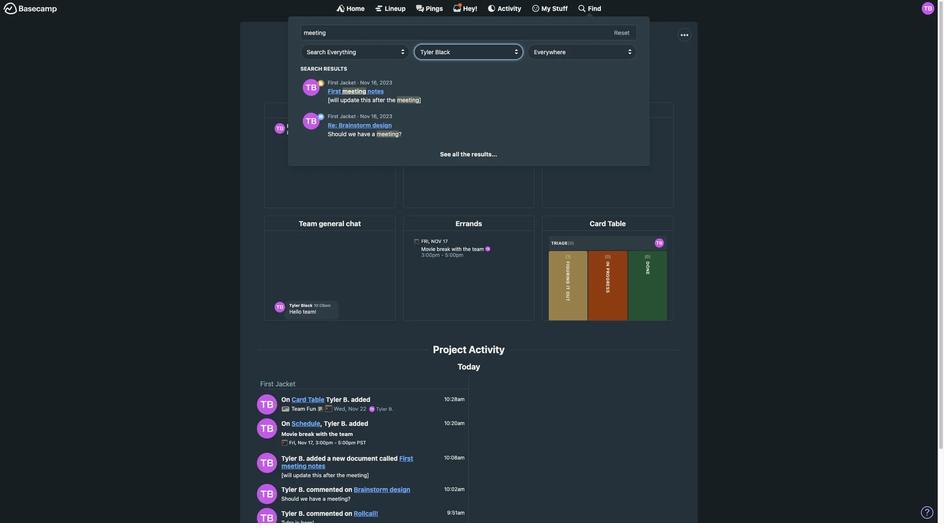 Task type: locate. For each thing, give the bounding box(es) containing it.
2023 inside first jacket · nov 16, 2023 re: brainstorm design should we have a meeting ?
[[380, 113, 393, 120]]

results…
[[472, 151, 498, 158]]

16, for design
[[372, 113, 379, 120]]

0 horizontal spatial notes
[[308, 462, 326, 470]]

tyler black image for ,       tyler b. added
[[257, 418, 277, 439]]

on for on schedule ,       tyler b. added
[[281, 420, 290, 428]]

first inside first jacket · nov 16, 2023 re: brainstorm design should we have a meeting ?
[[328, 113, 339, 120]]

jacket up thinking
[[463, 39, 506, 55]]

0 vertical spatial this
[[361, 96, 371, 104]]

first inside first jacket let's create the first jacket of the company! i am thinking rabits and strips and colors! a lot of colors!
[[432, 39, 461, 55]]

1 vertical spatial ·
[[358, 113, 359, 120]]

0 vertical spatial 16,
[[372, 79, 379, 86]]

1 vertical spatial this
[[313, 472, 322, 479]]

1 of from the left
[[397, 58, 403, 65]]

0 horizontal spatial have
[[309, 496, 321, 502]]

brainstorm design link
[[354, 486, 411, 494]]

1 vertical spatial we
[[301, 496, 308, 502]]

update up re: brainstorm design link
[[341, 96, 360, 104]]

break
[[299, 431, 314, 437]]

1 horizontal spatial after
[[373, 96, 385, 104]]

brainstorm down meeting] at the left bottom
[[354, 486, 388, 494]]

pings
[[426, 4, 443, 12]]

b. down "break"
[[299, 455, 305, 462]]

design down called
[[390, 486, 411, 494]]

jacket inside first jacket let's create the first jacket of the company! i am thinking rabits and strips and colors! a lot of colors!
[[463, 39, 506, 55]]

jacket up card
[[275, 380, 296, 388]]

notes
[[368, 88, 384, 95], [308, 462, 326, 470]]

2 on from the top
[[281, 420, 290, 428]]

0 vertical spatial added
[[351, 396, 371, 404]]

on left card
[[281, 396, 290, 404]]

1 nov 16, 2023 element from the top
[[361, 79, 393, 86]]

22
[[360, 406, 367, 412]]

design down first jacket · nov 16, 2023 first meeting notes [will update this after the meeting ]
[[373, 121, 392, 129]]

on up movie
[[281, 420, 290, 428]]

0 horizontal spatial of
[[397, 58, 403, 65]]

2 vertical spatial a
[[323, 496, 326, 502]]

commented
[[307, 486, 343, 494], [307, 510, 343, 517]]

0 vertical spatial notes
[[368, 88, 384, 95]]

0 vertical spatial design
[[373, 121, 392, 129]]

we up 'tyler b. commented on rollcall!' on the left
[[301, 496, 308, 502]]

?
[[399, 130, 402, 137]]

0 horizontal spatial a
[[323, 496, 326, 502]]

tyler down should we have a meeting?
[[281, 510, 297, 517]]

1 horizontal spatial and
[[540, 58, 551, 65]]

a for meeting?
[[323, 496, 326, 502]]

0 vertical spatial activity
[[498, 4, 521, 12]]

1 vertical spatial update
[[293, 472, 311, 479]]

2 16, from the top
[[372, 113, 379, 120]]

re: brainstorm design link
[[328, 121, 392, 129]]

1 horizontal spatial we
[[349, 130, 356, 137]]

strips
[[521, 58, 538, 65]]

i
[[448, 58, 450, 65]]

on up meeting?
[[345, 486, 352, 494]]

tyler up should we have a meeting?
[[281, 486, 297, 494]]

this up first jacket · nov 16, 2023 re: brainstorm design should we have a meeting ?
[[361, 96, 371, 104]]

on
[[345, 486, 352, 494], [345, 510, 352, 517]]

1 horizontal spatial notes
[[368, 88, 384, 95]]

0 horizontal spatial update
[[293, 472, 311, 479]]

1 vertical spatial should
[[281, 496, 299, 502]]

of right jacket at the top left
[[397, 58, 403, 65]]

a left meeting?
[[323, 496, 326, 502]]

1 vertical spatial nov 16, 2023 element
[[361, 113, 393, 120]]

1 vertical spatial on
[[281, 420, 290, 428]]

tyler right ,
[[324, 420, 340, 428]]

· inside first jacket · nov 16, 2023 first meeting notes [will update this after the meeting ]
[[358, 79, 359, 86]]

1 vertical spatial a
[[327, 455, 331, 462]]

1 vertical spatial on
[[345, 510, 352, 517]]

project
[[433, 344, 467, 356]]

1 vertical spatial 16,
[[372, 113, 379, 120]]

10:28am
[[444, 396, 465, 403]]

1 commented from the top
[[307, 486, 343, 494]]

tyler for tyler b. commented on brainstorm design
[[281, 486, 297, 494]]

nov 16, 2023 element up re: brainstorm design link
[[361, 113, 393, 120]]

0 vertical spatial a
[[372, 130, 375, 137]]

10:08am
[[444, 455, 465, 461]]

16, for notes
[[372, 79, 379, 86]]

nov left 17,
[[298, 440, 307, 446]]

should
[[328, 130, 347, 137], [281, 496, 299, 502]]

1 vertical spatial notes
[[308, 462, 326, 470]]

brainstorm inside first jacket · nov 16, 2023 re: brainstorm design should we have a meeting ?
[[339, 121, 371, 129]]

activity left my
[[498, 4, 521, 12]]

see all the results…
[[441, 151, 498, 158]]

tyler black image
[[303, 113, 320, 130], [257, 394, 277, 415], [257, 418, 277, 439], [257, 453, 277, 473], [257, 508, 277, 523]]

0 vertical spatial brainstorm
[[339, 121, 371, 129]]

b. up wed, nov 22
[[343, 396, 350, 404]]

jacket down results
[[340, 79, 356, 86]]

main element
[[0, 0, 938, 166]]

called
[[379, 455, 398, 462]]

meeting down re: brainstorm design link
[[377, 130, 399, 137]]

1 vertical spatial 2023
[[380, 113, 393, 120]]

tyler black image
[[922, 2, 935, 15], [303, 79, 320, 96], [369, 406, 375, 412], [257, 484, 277, 505]]

meeting inside first jacket · nov 16, 2023 re: brainstorm design should we have a meeting ?
[[377, 130, 399, 137]]

10:20am
[[444, 420, 465, 427]]

0 horizontal spatial and
[[508, 58, 519, 65]]

after up first jacket · nov 16, 2023 re: brainstorm design should we have a meeting ?
[[373, 96, 385, 104]]

and right strips
[[540, 58, 551, 65]]

[will up 're:'
[[328, 96, 339, 104]]

1 on from the top
[[345, 486, 352, 494]]

tyler black image for tyler b. commented on rollcall!
[[257, 508, 277, 523]]

2 2023 from the top
[[380, 113, 393, 120]]

added up 22
[[351, 396, 371, 404]]

have down re: brainstorm design link
[[358, 130, 371, 137]]

2 vertical spatial added
[[307, 455, 326, 462]]

2 nov 16, 2023 element from the top
[[361, 113, 393, 120]]

jacket
[[463, 39, 506, 55], [340, 79, 356, 86], [340, 113, 356, 120], [275, 380, 296, 388]]

none reset field inside the "main" element
[[610, 28, 634, 38]]

0 horizontal spatial this
[[313, 472, 322, 479]]

0 vertical spatial commented
[[307, 486, 343, 494]]

colors!
[[553, 58, 573, 65], [603, 58, 624, 65]]

2 horizontal spatial a
[[372, 130, 375, 137]]

1 horizontal spatial of
[[595, 58, 602, 65]]

first
[[363, 58, 375, 65]]

0 horizontal spatial we
[[301, 496, 308, 502]]

0 vertical spatial update
[[341, 96, 360, 104]]

tyler right 22
[[376, 407, 388, 412]]

0 vertical spatial should
[[328, 130, 347, 137]]

we down re: brainstorm design link
[[349, 130, 356, 137]]

1 horizontal spatial this
[[361, 96, 371, 104]]

should inside first jacket · nov 16, 2023 re: brainstorm design should we have a meeting ?
[[328, 130, 347, 137]]

activity inside the "main" element
[[498, 4, 521, 12]]

and left strips
[[508, 58, 519, 65]]

meeting inside first meeting notes
[[281, 462, 307, 470]]

16, up re: brainstorm design link
[[372, 113, 379, 120]]

· for brainstorm
[[358, 113, 359, 120]]

with
[[316, 431, 328, 437]]

0 horizontal spatial should
[[281, 496, 299, 502]]

,
[[320, 420, 322, 428]]

0 horizontal spatial after
[[323, 472, 335, 479]]

1 horizontal spatial colors!
[[603, 58, 624, 65]]

nov inside first jacket · nov 16, 2023 re: brainstorm design should we have a meeting ?
[[361, 113, 370, 120]]

activity up today
[[469, 344, 505, 356]]

after down "new"
[[323, 472, 335, 479]]

1 vertical spatial added
[[349, 420, 368, 428]]

tyler black image for tyler b. added
[[257, 394, 277, 415]]

commented down should we have a meeting?
[[307, 510, 343, 517]]

1 horizontal spatial a
[[327, 455, 331, 462]]

activity
[[498, 4, 521, 12], [469, 344, 505, 356]]

10:02am
[[444, 486, 465, 492]]

1 horizontal spatial update
[[341, 96, 360, 104]]

2023 down jacket at the top left
[[380, 79, 393, 86]]

nov 16, 2023 element
[[361, 79, 393, 86], [361, 113, 393, 120]]

the inside first jacket · nov 16, 2023 first meeting notes [will update this after the meeting ]
[[387, 96, 396, 104]]

commented up should we have a meeting?
[[307, 486, 343, 494]]

0 vertical spatial on
[[281, 396, 290, 404]]

find
[[588, 4, 602, 12]]

rollcall!
[[354, 510, 378, 517]]

nov down first
[[361, 79, 370, 86]]

the left first
[[352, 58, 362, 65]]

update up should we have a meeting?
[[293, 472, 311, 479]]

[will inside first jacket · nov 16, 2023 first meeting notes [will update this after the meeting ]
[[328, 96, 339, 104]]

0 horizontal spatial colors!
[[553, 58, 573, 65]]

[will down fri,
[[281, 472, 292, 479]]

of
[[397, 58, 403, 65], [595, 58, 602, 65]]

colors! right lot
[[603, 58, 624, 65]]

commented for brainstorm design
[[307, 486, 343, 494]]

0 vertical spatial ·
[[358, 79, 359, 86]]

on down meeting?
[[345, 510, 352, 517]]

first inside first meeting notes
[[399, 455, 413, 462]]

commented for rollcall!
[[307, 510, 343, 517]]

2 and from the left
[[540, 58, 551, 65]]

2023 for design
[[380, 113, 393, 120]]

on
[[281, 396, 290, 404], [281, 420, 290, 428]]

2 on from the top
[[345, 510, 352, 517]]

of right lot
[[595, 58, 602, 65]]

9:51am element
[[447, 510, 465, 516]]

0 vertical spatial we
[[349, 130, 356, 137]]

team fun
[[292, 406, 318, 412]]

nov 16, 2023 element down first
[[361, 79, 393, 86]]

after
[[373, 96, 385, 104], [323, 472, 335, 479]]

a left "new"
[[327, 455, 331, 462]]

1 vertical spatial [will
[[281, 472, 292, 479]]

· for meeting
[[358, 79, 359, 86]]

1 and from the left
[[508, 58, 519, 65]]

1 horizontal spatial should
[[328, 130, 347, 137]]

1 vertical spatial commented
[[307, 510, 343, 517]]

brainstorm right 're:'
[[339, 121, 371, 129]]

first
[[432, 39, 461, 55], [328, 79, 339, 86], [328, 88, 341, 95], [328, 113, 339, 120], [260, 380, 274, 388], [399, 455, 413, 462]]

1 vertical spatial activity
[[469, 344, 505, 356]]

first for first jacket · nov 16, 2023 first meeting notes [will update this after the meeting ]
[[328, 79, 339, 86]]

1 vertical spatial have
[[309, 496, 321, 502]]

16, down first
[[372, 79, 379, 86]]

jacket inside first jacket · nov 16, 2023 re: brainstorm design should we have a meeting ?
[[340, 113, 356, 120]]

meeting down results
[[343, 88, 366, 95]]

10:02am element
[[444, 486, 465, 492]]

update
[[341, 96, 360, 104], [293, 472, 311, 479]]

a
[[372, 130, 375, 137], [327, 455, 331, 462], [323, 496, 326, 502]]

2 · from the top
[[358, 113, 359, 120]]

1 horizontal spatial have
[[358, 130, 371, 137]]

jacket inside first jacket · nov 16, 2023 first meeting notes [will update this after the meeting ]
[[340, 79, 356, 86]]

1 colors! from the left
[[553, 58, 573, 65]]

b. for tyler b. commented on rollcall!
[[299, 510, 305, 517]]

colors! left a
[[553, 58, 573, 65]]

0 vertical spatial 2023
[[380, 79, 393, 86]]

2023 down first jacket · nov 16, 2023 first meeting notes [will update this after the meeting ]
[[380, 113, 393, 120]]

first for first meeting notes
[[399, 455, 413, 462]]

0 vertical spatial on
[[345, 486, 352, 494]]

0 vertical spatial [will
[[328, 96, 339, 104]]

1 16, from the top
[[372, 79, 379, 86]]

0 horizontal spatial [will
[[281, 472, 292, 479]]

the left ]
[[387, 96, 396, 104]]

company!
[[416, 58, 446, 65]]

nov
[[361, 79, 370, 86], [361, 113, 370, 120], [349, 406, 359, 412], [298, 440, 307, 446]]

my stuff button
[[532, 4, 568, 13]]

notes inside first meeting notes
[[308, 462, 326, 470]]

the up -
[[329, 431, 338, 437]]

2023 inside first jacket · nov 16, 2023 first meeting notes [will update this after the meeting ]
[[380, 79, 393, 86]]

16, inside first jacket · nov 16, 2023 re: brainstorm design should we have a meeting ?
[[372, 113, 379, 120]]

and
[[508, 58, 519, 65], [540, 58, 551, 65]]

1 vertical spatial design
[[390, 486, 411, 494]]

notes up the "[will update this after the meeting]"
[[308, 462, 326, 470]]

b. up should we have a meeting?
[[299, 486, 305, 494]]

nov up re: brainstorm design link
[[361, 113, 370, 120]]

first jacket link
[[260, 380, 296, 388]]

rollcall! link
[[354, 510, 378, 517]]

16, inside first jacket · nov 16, 2023 first meeting notes [will update this after the meeting ]
[[372, 79, 379, 86]]

added for ,       tyler b. added
[[349, 420, 368, 428]]

new
[[333, 455, 345, 462]]

jacket for first jacket · nov 16, 2023 first meeting notes [will update this after the meeting ]
[[340, 79, 356, 86]]

2023
[[380, 79, 393, 86], [380, 113, 393, 120]]

10:08am element
[[444, 455, 465, 461]]

on schedule ,       tyler b. added
[[281, 420, 368, 428]]

should we have a meeting?
[[281, 496, 351, 502]]

2 commented from the top
[[307, 510, 343, 517]]

b. right 22
[[389, 407, 394, 412]]

9:51am
[[447, 510, 465, 516]]

16,
[[372, 79, 379, 86], [372, 113, 379, 120]]

added
[[351, 396, 371, 404], [349, 420, 368, 428], [307, 455, 326, 462]]

have up 'tyler b. commented on rollcall!' on the left
[[309, 496, 321, 502]]

tyler
[[326, 396, 342, 404], [376, 407, 388, 412], [324, 420, 340, 428], [281, 455, 297, 462], [281, 486, 297, 494], [281, 510, 297, 517]]

home
[[347, 4, 365, 12]]

meeting down fri,
[[281, 462, 307, 470]]

design
[[373, 121, 392, 129], [390, 486, 411, 494]]

project activity
[[433, 344, 505, 356]]

added down 17,
[[307, 455, 326, 462]]

a down re: brainstorm design link
[[372, 130, 375, 137]]

added down 22
[[349, 420, 368, 428]]

·
[[358, 79, 359, 86], [358, 113, 359, 120]]

1 2023 from the top
[[380, 79, 393, 86]]

0 vertical spatial after
[[373, 96, 385, 104]]

today
[[458, 362, 480, 371]]

results
[[324, 65, 348, 72]]

for search image
[[318, 114, 324, 120]]

first jacket · nov 16, 2023 first meeting notes [will update this after the meeting ]
[[328, 79, 422, 104]]

0 vertical spatial have
[[358, 130, 371, 137]]

b. down should we have a meeting?
[[299, 510, 305, 517]]

tyler down fri,
[[281, 455, 297, 462]]

0 vertical spatial nov 16, 2023 element
[[361, 79, 393, 86]]

b. for tyler b. commented on brainstorm design
[[299, 486, 305, 494]]

this up should we have a meeting?
[[313, 472, 322, 479]]

the
[[352, 58, 362, 65], [405, 58, 415, 65], [387, 96, 396, 104], [461, 151, 471, 158], [329, 431, 338, 437], [337, 472, 345, 479]]

first for first jacket · nov 16, 2023 re: brainstorm design should we have a meeting ?
[[328, 113, 339, 120]]

None reset field
[[610, 28, 634, 38]]

jacket up re: brainstorm design link
[[340, 113, 356, 120]]

b. for tyler b.
[[389, 407, 394, 412]]

stuff
[[553, 4, 568, 12]]

first for first jacket
[[260, 380, 274, 388]]

· inside first jacket · nov 16, 2023 re: brainstorm design should we have a meeting ?
[[358, 113, 359, 120]]

nov 16, 2023 element for notes
[[361, 79, 393, 86]]

notes down first
[[368, 88, 384, 95]]

1 horizontal spatial [will
[[328, 96, 339, 104]]

1 · from the top
[[358, 79, 359, 86]]

search results
[[301, 65, 348, 72]]

1 on from the top
[[281, 396, 290, 404]]

[will
[[328, 96, 339, 104], [281, 472, 292, 479]]

on for brainstorm
[[345, 486, 352, 494]]



Task type: vqa. For each thing, say whether or not it's contained in the screenshot.
bottommost event
no



Task type: describe. For each thing, give the bounding box(es) containing it.
the left the company!
[[405, 58, 415, 65]]

movie
[[281, 431, 298, 437]]

1 vertical spatial brainstorm
[[354, 486, 388, 494]]

all
[[453, 151, 460, 158]]

card
[[292, 396, 306, 404]]

tyler for tyler b. commented on rollcall!
[[281, 510, 297, 517]]

am
[[452, 58, 461, 65]]

my stuff
[[542, 4, 568, 12]]

b. up the team
[[341, 420, 348, 428]]

first meeting notes
[[281, 455, 413, 470]]

a inside first jacket · nov 16, 2023 re: brainstorm design should we have a meeting ?
[[372, 130, 375, 137]]

the inside 'movie break with the team fri, nov 17, 3:00pm -     5:00pm pst'
[[329, 431, 338, 437]]

schedule
[[292, 420, 320, 428]]

2 of from the left
[[595, 58, 602, 65]]

fun
[[307, 406, 316, 412]]

Search for… search field
[[301, 25, 637, 40]]

activity link
[[488, 4, 521, 13]]

lineup link
[[375, 4, 406, 13]]

the down first meeting notes at the left bottom of the page
[[337, 472, 345, 479]]

5:00pm
[[338, 440, 356, 446]]

meeting?
[[327, 496, 351, 502]]

lineup
[[385, 4, 406, 12]]

17,
[[308, 440, 314, 446]]

1 vertical spatial after
[[323, 472, 335, 479]]

tyler b. added a new document called
[[281, 455, 399, 462]]

hey!
[[463, 4, 478, 12]]

meeting]
[[347, 472, 369, 479]]

wed, nov 22
[[334, 406, 368, 412]]

search
[[301, 65, 323, 72]]

wed,
[[334, 406, 347, 412]]

a for new
[[327, 455, 331, 462]]

nov inside 'movie break with the team fri, nov 17, 3:00pm -     5:00pm pst'
[[298, 440, 307, 446]]

we inside first jacket · nov 16, 2023 re: brainstorm design should we have a meeting ?
[[349, 130, 356, 137]]

3:00pm
[[316, 440, 333, 446]]

tyler b. commented on brainstorm design
[[281, 486, 411, 494]]

pst
[[357, 440, 366, 446]]

-
[[335, 440, 337, 446]]

added for tyler b. added
[[351, 396, 371, 404]]

2023 for notes
[[380, 79, 393, 86]]

fri,
[[289, 440, 297, 446]]

for search image
[[318, 80, 324, 87]]

10:20am element
[[444, 420, 465, 427]]

on for on card table tyler b. added
[[281, 396, 290, 404]]

re:
[[328, 121, 338, 129]]

2 colors! from the left
[[603, 58, 624, 65]]

first jacket
[[260, 380, 296, 388]]

first for first jacket let's create the first jacket of the company! i am thinking rabits and strips and colors! a lot of colors!
[[432, 39, 461, 55]]

team
[[292, 406, 305, 412]]

create
[[331, 58, 350, 65]]

tyler up wed, in the bottom of the page
[[326, 396, 342, 404]]

design inside first jacket · nov 16, 2023 re: brainstorm design should we have a meeting ?
[[373, 121, 392, 129]]

card table link
[[292, 396, 325, 404]]

first jacket let's create the first jacket of the company! i am thinking rabits and strips and colors! a lot of colors!
[[314, 39, 624, 65]]

find button
[[578, 4, 602, 13]]

tyler b.
[[375, 407, 394, 412]]

the right all in the top left of the page
[[461, 151, 471, 158]]

switch accounts image
[[3, 2, 57, 15]]

hey! button
[[453, 3, 478, 13]]

b. for tyler b. added a new document called
[[299, 455, 305, 462]]

a
[[575, 58, 579, 65]]

thinking
[[463, 58, 487, 65]]

meeting up ? at left top
[[397, 96, 419, 104]]

nov 16, 2023 element for design
[[361, 113, 393, 120]]

]
[[419, 96, 422, 104]]

table
[[308, 396, 325, 404]]

team
[[339, 431, 353, 437]]

document
[[347, 455, 378, 462]]

rabits
[[489, 58, 506, 65]]

notes inside first jacket · nov 16, 2023 first meeting notes [will update this after the meeting ]
[[368, 88, 384, 95]]

tyler b. commented on rollcall!
[[281, 510, 378, 517]]

nov inside first jacket · nov 16, 2023 first meeting notes [will update this after the meeting ]
[[361, 79, 370, 86]]

[will update this after the meeting]
[[281, 472, 369, 479]]

movie break with the team fri, nov 17, 3:00pm -     5:00pm pst
[[281, 431, 366, 446]]

home link
[[337, 4, 365, 13]]

see all the results… link
[[441, 151, 498, 158]]

update inside first jacket · nov 16, 2023 first meeting notes [will update this after the meeting ]
[[341, 96, 360, 104]]

first jacket · nov 16, 2023 re: brainstorm design should we have a meeting ?
[[328, 113, 402, 137]]

lot
[[581, 58, 594, 65]]

see
[[441, 151, 451, 158]]

let's
[[314, 58, 329, 65]]

tyler for tyler b.
[[376, 407, 388, 412]]

jacket for first jacket · nov 16, 2023 re: brainstorm design should we have a meeting ?
[[340, 113, 356, 120]]

first meeting notes link
[[281, 455, 413, 470]]

movie break with the team link
[[281, 431, 353, 437]]

tyler for tyler b. added a new document called
[[281, 455, 297, 462]]

this inside first jacket · nov 16, 2023 first meeting notes [will update this after the meeting ]
[[361, 96, 371, 104]]

on card table tyler b. added
[[281, 396, 371, 404]]

jacket for first jacket let's create the first jacket of the company! i am thinking rabits and strips and colors! a lot of colors!
[[463, 39, 506, 55]]

after inside first jacket · nov 16, 2023 first meeting notes [will update this after the meeting ]
[[373, 96, 385, 104]]

jacket for first jacket
[[275, 380, 296, 388]]

pings button
[[416, 4, 443, 13]]

my
[[542, 4, 551, 12]]

10:28am element
[[444, 396, 465, 403]]

schedule link
[[292, 420, 320, 428]]

jacket
[[377, 58, 395, 65]]

on for rollcall!
[[345, 510, 352, 517]]

have inside first jacket · nov 16, 2023 re: brainstorm design should we have a meeting ?
[[358, 130, 371, 137]]

nov left 22
[[349, 406, 359, 412]]



